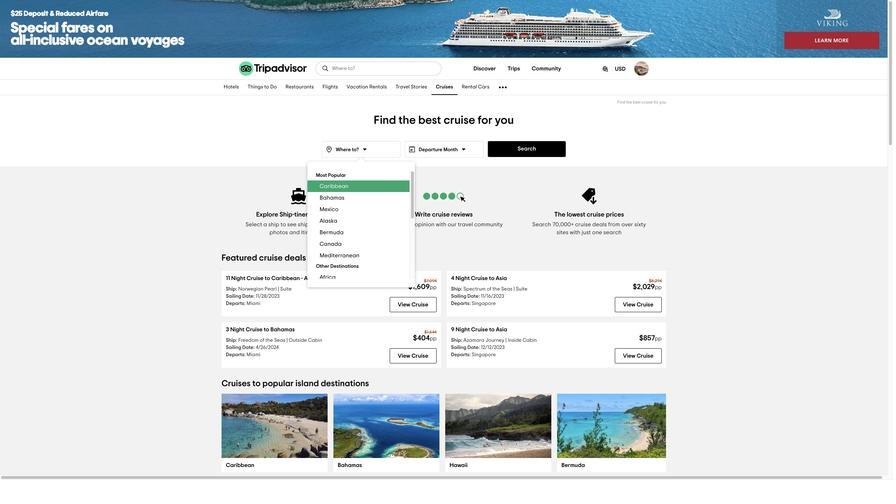 Task type: vqa. For each thing, say whether or not it's contained in the screenshot.
Frontier Airlines - Roundtrip, Economy related to $51
no



Task type: describe. For each thing, give the bounding box(es) containing it.
with inside the lowest cruise prices search 70,000+ cruise deals from over sixty sites with just one search
[[570, 230, 581, 235]]

| inside ship : norwegian pearl | suite sailing date: 11/28/2023 departs: miami
[[278, 287, 279, 292]]

restaurants link
[[281, 80, 318, 95]]

hawaii link
[[450, 463, 468, 468]]

0 horizontal spatial you
[[495, 114, 514, 126]]

4 night cruise to asia
[[451, 276, 507, 281]]

search inside the lowest cruise prices search 70,000+ cruise deals from over sixty sites with just one search
[[533, 222, 552, 228]]

| inside ship : azamara journey | inside cabin sailing date: 12/12/2023 departs: singapore
[[506, 338, 507, 343]]

explore
[[256, 212, 278, 218]]

tripadvisor image
[[239, 61, 307, 76]]

1 ship from the left
[[269, 222, 279, 228]]

the inside ship : freedom of the seas | outside cabin sailing date: 4/26/2024 departs: miami
[[266, 338, 273, 343]]

ship for $1,609
[[226, 287, 236, 292]]

to up 11/16/2023
[[489, 276, 495, 281]]

departs: inside ship : azamara journey | inside cabin sailing date: 12/12/2023 departs: singapore
[[451, 352, 471, 358]]

to inside explore ship‑tinerary™ pages select a ship to see ship details, reviews, photos and itineraries
[[281, 222, 286, 228]]

seas for $2,029
[[502, 287, 513, 292]]

9 night cruise to asia
[[451, 327, 508, 333]]

cruise up just
[[575, 222, 592, 228]]

mexico
[[320, 207, 339, 212]]

flights link
[[318, 80, 343, 95]]

from
[[609, 222, 621, 228]]

the inside ship : spectrum of the seas | suite sailing date: 11/16/2023 departs: singapore
[[493, 287, 500, 292]]

asia for $857
[[496, 327, 508, 333]]

community
[[532, 66, 562, 72]]

pp for $1,609
[[430, 285, 437, 290]]

community button
[[526, 61, 567, 76]]

popular
[[328, 173, 346, 178]]

$8,294
[[650, 279, 662, 283]]

1 vertical spatial for
[[478, 114, 493, 126]]

date: inside ship : norwegian pearl | suite sailing date: 11/28/2023 departs: miami
[[243, 294, 255, 299]]

0 horizontal spatial caribbean
[[226, 463, 255, 468]]

bahamas link
[[338, 463, 362, 468]]

singapore inside ship : spectrum of the seas | suite sailing date: 11/16/2023 departs: singapore
[[472, 301, 496, 306]]

where to?
[[336, 147, 359, 152]]

azamara
[[464, 338, 485, 343]]

$2,029
[[633, 283, 655, 291]]

11
[[226, 276, 230, 281]]

1 vertical spatial find the best cruise for you
[[374, 114, 514, 126]]

to left popular
[[253, 380, 261, 388]]

cruise up month
[[444, 114, 476, 126]]

details,
[[310, 222, 330, 228]]

other
[[316, 264, 330, 269]]

1 vertical spatial caribbean
[[272, 276, 300, 281]]

itineraries
[[301, 230, 328, 235]]

sailing inside ship : freedom of the seas | outside cabin sailing date: 4/26/2024 departs: miami
[[226, 345, 241, 350]]

cruise down $404
[[412, 353, 429, 359]]

: inside ship : azamara journey | inside cabin sailing date: 12/12/2023 departs: singapore
[[461, 338, 463, 343]]

asia for $8,294
[[496, 276, 507, 281]]

and
[[289, 230, 300, 235]]

our
[[448, 222, 457, 228]]

1 vertical spatial find
[[374, 114, 396, 126]]

0 vertical spatial bermuda
[[320, 230, 344, 235]]

destinations
[[321, 380, 369, 388]]

pp inside $857 pp
[[655, 336, 662, 342]]

opinion
[[415, 222, 435, 228]]

usd button
[[596, 61, 632, 76]]

the lowest cruise prices search 70,000+ cruise deals from over sixty sites with just one search
[[533, 212, 646, 235]]

ship : freedom of the seas | outside cabin sailing date: 4/26/2024 departs: miami
[[226, 338, 322, 358]]

spectrum
[[464, 287, 486, 292]]

cruise up freedom
[[246, 327, 263, 333]]

journey
[[486, 338, 505, 343]]

see
[[287, 222, 297, 228]]

12/12/2023
[[481, 345, 505, 350]]

most popular
[[316, 173, 346, 178]]

$404
[[413, 335, 430, 342]]

reviews
[[452, 212, 473, 218]]

70,000+
[[553, 222, 574, 228]]

vacation rentals link
[[343, 80, 392, 95]]

sixty
[[635, 222, 646, 228]]

to?
[[352, 147, 359, 152]]

seas for $404
[[274, 338, 286, 343]]

a
[[264, 222, 267, 228]]

$857 pp
[[640, 335, 662, 342]]

$7,094 $1,609 pp
[[409, 279, 437, 291]]

$7,094
[[424, 279, 437, 283]]

2 ship from the left
[[298, 222, 309, 228]]

to up journey
[[490, 327, 495, 333]]

suite inside ship : norwegian pearl | suite sailing date: 11/28/2023 departs: miami
[[280, 287, 292, 292]]

: for $404
[[236, 338, 237, 343]]

with inside write cruise reviews share your opinion with our travel community
[[436, 222, 447, 228]]

night right the 9
[[456, 327, 470, 333]]

departure month
[[419, 147, 458, 152]]

travel
[[396, 85, 410, 90]]

11 night cruise to caribbean - all
[[226, 276, 311, 281]]

of for $2,029
[[487, 287, 492, 292]]

view cruise for $1,609
[[398, 302, 429, 308]]

0 vertical spatial bahamas
[[320, 195, 345, 201]]

rental cars
[[462, 85, 490, 90]]

things
[[248, 85, 263, 90]]

trips
[[508, 66, 521, 72]]

ship inside ship : azamara journey | inside cabin sailing date: 12/12/2023 departs: singapore
[[451, 338, 461, 343]]

date: inside ship : spectrum of the seas | suite sailing date: 11/16/2023 departs: singapore
[[468, 294, 480, 299]]

$8,294 $2,029 pp
[[633, 279, 662, 291]]

deals inside the lowest cruise prices search 70,000+ cruise deals from over sixty sites with just one search
[[593, 222, 607, 228]]

hotels link
[[220, 80, 243, 95]]

canada
[[320, 241, 342, 247]]

featured cruise deals
[[222, 254, 306, 263]]

all
[[304, 276, 311, 281]]

0 vertical spatial for
[[654, 100, 659, 104]]

0 vertical spatial best
[[633, 100, 641, 104]]

departs: inside ship : norwegian pearl | suite sailing date: 11/28/2023 departs: miami
[[226, 301, 246, 306]]

island
[[296, 380, 319, 388]]

select
[[246, 222, 262, 228]]

view cruise down $857
[[623, 353, 654, 359]]

view for $404
[[398, 353, 411, 359]]

miami inside ship : freedom of the seas | outside cabin sailing date: 4/26/2024 departs: miami
[[247, 352, 261, 358]]

trips button
[[502, 61, 526, 76]]

write cruise reviews share your opinion with our travel community
[[385, 212, 503, 228]]

share
[[385, 222, 401, 228]]

cruises for cruises to popular island destinations
[[222, 380, 251, 388]]

most
[[316, 173, 327, 178]]

2 vertical spatial bahamas
[[338, 463, 362, 468]]

flights
[[323, 85, 338, 90]]

advertisement region
[[0, 0, 888, 58]]

date: inside ship : azamara journey | inside cabin sailing date: 12/12/2023 departs: singapore
[[468, 345, 480, 350]]

norwegian
[[238, 287, 264, 292]]

0 vertical spatial you
[[660, 100, 667, 104]]

Search search field
[[332, 65, 436, 72]]

lowest
[[567, 212, 586, 218]]

departs: inside ship : freedom of the seas | outside cabin sailing date: 4/26/2024 departs: miami
[[226, 352, 246, 358]]

other destinations
[[316, 264, 359, 269]]

suite inside ship : spectrum of the seas | suite sailing date: 11/16/2023 departs: singapore
[[516, 287, 528, 292]]

ship for $2,029
[[451, 287, 461, 292]]

alaska
[[320, 218, 338, 224]]

explore ship‑tinerary™ pages select a ship to see ship details, reviews, photos and itineraries
[[246, 212, 352, 235]]

view cruise for $2,029
[[623, 302, 654, 308]]



Task type: locate. For each thing, give the bounding box(es) containing it.
profile picture image
[[635, 61, 649, 76]]

1 vertical spatial seas
[[274, 338, 286, 343]]

cruise
[[642, 100, 653, 104], [444, 114, 476, 126], [432, 212, 450, 218], [587, 212, 605, 218], [575, 222, 592, 228], [259, 254, 283, 263]]

view cruise down $404
[[398, 353, 429, 359]]

cars
[[479, 85, 490, 90]]

1 singapore from the top
[[472, 301, 496, 306]]

11/28/2023
[[256, 294, 280, 299]]

night for $2,029
[[456, 276, 470, 281]]

0 horizontal spatial best
[[419, 114, 441, 126]]

popular
[[263, 380, 294, 388]]

0 vertical spatial miami
[[247, 301, 261, 306]]

cruise up spectrum
[[471, 276, 488, 281]]

ship down 11 at the left
[[226, 287, 236, 292]]

ship
[[269, 222, 279, 228], [298, 222, 309, 228]]

1 vertical spatial of
[[260, 338, 265, 343]]

1 horizontal spatial best
[[633, 100, 641, 104]]

just
[[582, 230, 591, 235]]

seas up 4/26/2024
[[274, 338, 286, 343]]

singapore down "12/12/2023"
[[472, 352, 496, 358]]

hotels
[[224, 85, 239, 90]]

rentals
[[370, 85, 387, 90]]

find the best cruise for you
[[618, 100, 667, 104], [374, 114, 514, 126]]

0 horizontal spatial for
[[478, 114, 493, 126]]

cruise down $1,609
[[412, 302, 429, 308]]

things to do
[[248, 85, 277, 90]]

$857
[[640, 335, 655, 342]]

ship inside ship : norwegian pearl | suite sailing date: 11/28/2023 departs: miami
[[226, 287, 236, 292]]

ship for $404
[[226, 338, 236, 343]]

bermuda link
[[562, 463, 585, 468]]

to up pearl
[[265, 276, 270, 281]]

1 horizontal spatial caribbean
[[272, 276, 300, 281]]

2 cabin from the left
[[523, 338, 537, 343]]

sailing down azamara
[[451, 345, 467, 350]]

: for $2,029
[[461, 287, 463, 292]]

vacation rentals
[[347, 85, 387, 90]]

discover
[[474, 66, 496, 72]]

view cruise down $1,609
[[398, 302, 429, 308]]

departs: down freedom
[[226, 352, 246, 358]]

$1,609
[[409, 283, 430, 291]]

cruises for cruises
[[436, 85, 453, 90]]

2 horizontal spatial caribbean
[[320, 183, 349, 189]]

0 horizontal spatial ship
[[269, 222, 279, 228]]

of for $404
[[260, 338, 265, 343]]

sailing down spectrum
[[451, 294, 467, 299]]

1 horizontal spatial bermuda
[[562, 463, 585, 468]]

cruise up norwegian
[[247, 276, 264, 281]]

miami inside ship : norwegian pearl | suite sailing date: 11/28/2023 departs: miami
[[247, 301, 261, 306]]

cruise inside write cruise reviews share your opinion with our travel community
[[432, 212, 450, 218]]

night right 4 on the right of the page
[[456, 276, 470, 281]]

restaurants
[[286, 85, 314, 90]]

0 horizontal spatial seas
[[274, 338, 286, 343]]

travel
[[458, 222, 473, 228]]

date: down norwegian
[[243, 294, 255, 299]]

find the best cruise for you up departure month
[[374, 114, 514, 126]]

your
[[402, 222, 414, 228]]

night for $1,609
[[231, 276, 246, 281]]

cabin inside ship : freedom of the seas | outside cabin sailing date: 4/26/2024 departs: miami
[[308, 338, 322, 343]]

| inside ship : spectrum of the seas | suite sailing date: 11/16/2023 departs: singapore
[[514, 287, 515, 292]]

1 vertical spatial with
[[570, 230, 581, 235]]

0 horizontal spatial find the best cruise for you
[[374, 114, 514, 126]]

1 horizontal spatial find the best cruise for you
[[618, 100, 667, 104]]

0 horizontal spatial deals
[[285, 254, 306, 263]]

1 horizontal spatial you
[[660, 100, 667, 104]]

1 horizontal spatial ship
[[298, 222, 309, 228]]

best down 'profile picture'
[[633, 100, 641, 104]]

cruise down $857
[[637, 353, 654, 359]]

: left azamara
[[461, 338, 463, 343]]

2 suite from the left
[[516, 287, 528, 292]]

1 horizontal spatial seas
[[502, 287, 513, 292]]

1 vertical spatial bermuda
[[562, 463, 585, 468]]

ship inside ship : freedom of the seas | outside cabin sailing date: 4/26/2024 departs: miami
[[226, 338, 236, 343]]

asia up journey
[[496, 327, 508, 333]]

miami down freedom
[[247, 352, 261, 358]]

cruise down $2,029
[[637, 302, 654, 308]]

write
[[415, 212, 431, 218]]

the
[[627, 100, 632, 104], [399, 114, 416, 126], [493, 287, 500, 292], [266, 338, 273, 343]]

cabin inside ship : azamara journey | inside cabin sailing date: 12/12/2023 departs: singapore
[[523, 338, 537, 343]]

vacation
[[347, 85, 368, 90]]

3 night cruise to bahamas
[[226, 327, 295, 333]]

search
[[518, 146, 537, 152], [533, 222, 552, 228]]

month
[[444, 147, 458, 152]]

1 vertical spatial asia
[[496, 327, 508, 333]]

suite
[[280, 287, 292, 292], [516, 287, 528, 292]]

seas
[[502, 287, 513, 292], [274, 338, 286, 343]]

pp inside $1,644 $404 pp
[[430, 336, 437, 342]]

1 vertical spatial best
[[419, 114, 441, 126]]

ship inside ship : spectrum of the seas | suite sailing date: 11/16/2023 departs: singapore
[[451, 287, 461, 292]]

seas inside ship : freedom of the seas | outside cabin sailing date: 4/26/2024 departs: miami
[[274, 338, 286, 343]]

2 vertical spatial caribbean
[[226, 463, 255, 468]]

0 vertical spatial search
[[518, 146, 537, 152]]

cruises to popular island destinations
[[222, 380, 369, 388]]

seas inside ship : spectrum of the seas | suite sailing date: 11/16/2023 departs: singapore
[[502, 287, 513, 292]]

pp for $2,029
[[655, 285, 662, 290]]

with
[[436, 222, 447, 228], [570, 230, 581, 235]]

cruise up 11 night cruise to caribbean - all on the bottom left
[[259, 254, 283, 263]]

1 vertical spatial miami
[[247, 352, 261, 358]]

: inside ship : freedom of the seas | outside cabin sailing date: 4/26/2024 departs: miami
[[236, 338, 237, 343]]

sailing
[[226, 294, 241, 299], [451, 294, 467, 299], [226, 345, 241, 350], [451, 345, 467, 350]]

0 vertical spatial find
[[618, 100, 626, 104]]

1 vertical spatial search
[[533, 222, 552, 228]]

0 horizontal spatial suite
[[280, 287, 292, 292]]

night for $404
[[230, 327, 245, 333]]

departure
[[419, 147, 443, 152]]

of inside ship : freedom of the seas | outside cabin sailing date: 4/26/2024 departs: miami
[[260, 338, 265, 343]]

1 vertical spatial bahamas
[[271, 327, 295, 333]]

freedom
[[238, 338, 259, 343]]

departs: inside ship : spectrum of the seas | suite sailing date: 11/16/2023 departs: singapore
[[451, 301, 471, 306]]

departs: down azamara
[[451, 352, 471, 358]]

mediterranean
[[320, 253, 360, 259]]

singapore down 11/16/2023
[[472, 301, 496, 306]]

0 vertical spatial seas
[[502, 287, 513, 292]]

0 vertical spatial of
[[487, 287, 492, 292]]

pearl
[[265, 287, 277, 292]]

9
[[451, 327, 455, 333]]

1 horizontal spatial deals
[[593, 222, 607, 228]]

destinations
[[331, 264, 359, 269]]

miami
[[247, 301, 261, 306], [247, 352, 261, 358]]

cruise down 'profile picture'
[[642, 100, 653, 104]]

departs: down norwegian
[[226, 301, 246, 306]]

0 horizontal spatial cabin
[[308, 338, 322, 343]]

sailing inside ship : azamara journey | inside cabin sailing date: 12/12/2023 departs: singapore
[[451, 345, 467, 350]]

0 horizontal spatial with
[[436, 222, 447, 228]]

caribbean link
[[226, 463, 255, 468]]

1 horizontal spatial with
[[570, 230, 581, 235]]

things to do link
[[243, 80, 281, 95]]

deals up one
[[593, 222, 607, 228]]

view for $1,609
[[398, 302, 411, 308]]

find down usd
[[618, 100, 626, 104]]

: left norwegian
[[236, 287, 237, 292]]

None search field
[[316, 62, 441, 75]]

date: down freedom
[[243, 345, 255, 350]]

of up 11/16/2023
[[487, 287, 492, 292]]

over
[[622, 222, 634, 228]]

one
[[593, 230, 603, 235]]

cabin right inside at the bottom
[[523, 338, 537, 343]]

ship down the 9
[[451, 338, 461, 343]]

4/26/2024
[[256, 345, 279, 350]]

ship : spectrum of the seas | suite sailing date: 11/16/2023 departs: singapore
[[451, 287, 528, 306]]

2 singapore from the top
[[472, 352, 496, 358]]

inside
[[508, 338, 522, 343]]

1 horizontal spatial cruises
[[436, 85, 453, 90]]

0 vertical spatial caribbean
[[320, 183, 349, 189]]

$1,644 $404 pp
[[413, 330, 437, 342]]

: left freedom
[[236, 338, 237, 343]]

find the best cruise for you down 'profile picture'
[[618, 100, 667, 104]]

featured
[[222, 254, 257, 263]]

pp inside $8,294 $2,029 pp
[[655, 285, 662, 290]]

1 horizontal spatial cabin
[[523, 338, 537, 343]]

pages
[[323, 212, 341, 218]]

asia
[[496, 276, 507, 281], [496, 327, 508, 333]]

2 miami from the top
[[247, 352, 261, 358]]

0 horizontal spatial find
[[374, 114, 396, 126]]

cruise up our
[[432, 212, 450, 218]]

1 horizontal spatial find
[[618, 100, 626, 104]]

1 vertical spatial you
[[495, 114, 514, 126]]

hawaii
[[450, 463, 468, 468]]

sailing inside ship : spectrum of the seas | suite sailing date: 11/16/2023 departs: singapore
[[451, 294, 467, 299]]

view
[[398, 302, 411, 308], [623, 302, 636, 308], [398, 353, 411, 359], [623, 353, 636, 359]]

ship : azamara journey | inside cabin sailing date: 12/12/2023 departs: singapore
[[451, 338, 537, 358]]

cruise up one
[[587, 212, 605, 218]]

0 vertical spatial asia
[[496, 276, 507, 281]]

prices
[[606, 212, 625, 218]]

0 vertical spatial deals
[[593, 222, 607, 228]]

3
[[226, 327, 229, 333]]

to left do
[[264, 85, 269, 90]]

date:
[[243, 294, 255, 299], [468, 294, 480, 299], [243, 345, 255, 350], [468, 345, 480, 350]]

: inside ship : spectrum of the seas | suite sailing date: 11/16/2023 departs: singapore
[[461, 287, 463, 292]]

date: inside ship : freedom of the seas | outside cabin sailing date: 4/26/2024 departs: miami
[[243, 345, 255, 350]]

departs: down spectrum
[[451, 301, 471, 306]]

0 vertical spatial cruises
[[436, 85, 453, 90]]

1 vertical spatial deals
[[285, 254, 306, 263]]

sailing down norwegian
[[226, 294, 241, 299]]

cruise up azamara
[[472, 327, 488, 333]]

sailing inside ship : norwegian pearl | suite sailing date: 11/28/2023 departs: miami
[[226, 294, 241, 299]]

0 horizontal spatial of
[[260, 338, 265, 343]]

pp for $404
[[430, 336, 437, 342]]

the
[[555, 212, 566, 218]]

night
[[231, 276, 246, 281], [456, 276, 470, 281], [230, 327, 245, 333], [456, 327, 470, 333]]

1 horizontal spatial of
[[487, 287, 492, 292]]

rental
[[462, 85, 477, 90]]

miami down norwegian
[[247, 301, 261, 306]]

discover button
[[468, 61, 502, 76]]

asia up 11/16/2023
[[496, 276, 507, 281]]

of
[[487, 287, 492, 292], [260, 338, 265, 343]]

cabin
[[308, 338, 322, 343], [523, 338, 537, 343]]

1 vertical spatial cruises
[[222, 380, 251, 388]]

| inside ship : freedom of the seas | outside cabin sailing date: 4/26/2024 departs: miami
[[287, 338, 288, 343]]

outside
[[289, 338, 307, 343]]

view cruise for $404
[[398, 353, 429, 359]]

: left spectrum
[[461, 287, 463, 292]]

date: down azamara
[[468, 345, 480, 350]]

cabin right the outside
[[308, 338, 322, 343]]

africa
[[320, 274, 336, 280]]

community
[[475, 222, 503, 228]]

usd
[[615, 66, 626, 72]]

night right 3
[[230, 327, 245, 333]]

ship right a
[[269, 222, 279, 228]]

sailing down freedom
[[226, 345, 241, 350]]

to left 'see'
[[281, 222, 286, 228]]

night right 11 at the left
[[231, 276, 246, 281]]

0 vertical spatial with
[[436, 222, 447, 228]]

with left just
[[570, 230, 581, 235]]

1 horizontal spatial suite
[[516, 287, 528, 292]]

ship : norwegian pearl | suite sailing date: 11/28/2023 departs: miami
[[226, 287, 292, 306]]

1 cabin from the left
[[308, 338, 322, 343]]

ship down 3
[[226, 338, 236, 343]]

1 suite from the left
[[280, 287, 292, 292]]

0 vertical spatial singapore
[[472, 301, 496, 306]]

: inside ship : norwegian pearl | suite sailing date: 11/28/2023 departs: miami
[[236, 287, 237, 292]]

$1,644
[[425, 330, 437, 334]]

find down rentals at the top left
[[374, 114, 396, 126]]

view cruise down $2,029
[[623, 302, 654, 308]]

seas up 11/16/2023
[[502, 287, 513, 292]]

to up 4/26/2024
[[264, 327, 269, 333]]

view for $2,029
[[623, 302, 636, 308]]

ship down ship‑tinerary™
[[298, 222, 309, 228]]

0 vertical spatial find the best cruise for you
[[618, 100, 667, 104]]

1 miami from the top
[[247, 301, 261, 306]]

best
[[633, 100, 641, 104], [419, 114, 441, 126]]

with left our
[[436, 222, 447, 228]]

4
[[451, 276, 455, 281]]

of inside ship : spectrum of the seas | suite sailing date: 11/16/2023 departs: singapore
[[487, 287, 492, 292]]

search image
[[322, 65, 329, 72]]

of up 4/26/2024
[[260, 338, 265, 343]]

ship down 4 on the right of the page
[[451, 287, 461, 292]]

1 vertical spatial singapore
[[472, 352, 496, 358]]

best up departure
[[419, 114, 441, 126]]

1 horizontal spatial for
[[654, 100, 659, 104]]

singapore inside ship : azamara journey | inside cabin sailing date: 12/12/2023 departs: singapore
[[472, 352, 496, 358]]

: for $1,609
[[236, 287, 237, 292]]

deals up -
[[285, 254, 306, 263]]

pp inside "$7,094 $1,609 pp"
[[430, 285, 437, 290]]

rental cars link
[[458, 80, 494, 95]]

0 horizontal spatial bermuda
[[320, 230, 344, 235]]

where
[[336, 147, 351, 152]]

0 horizontal spatial cruises
[[222, 380, 251, 388]]

ship‑tinerary™
[[280, 212, 321, 218]]

date: down spectrum
[[468, 294, 480, 299]]



